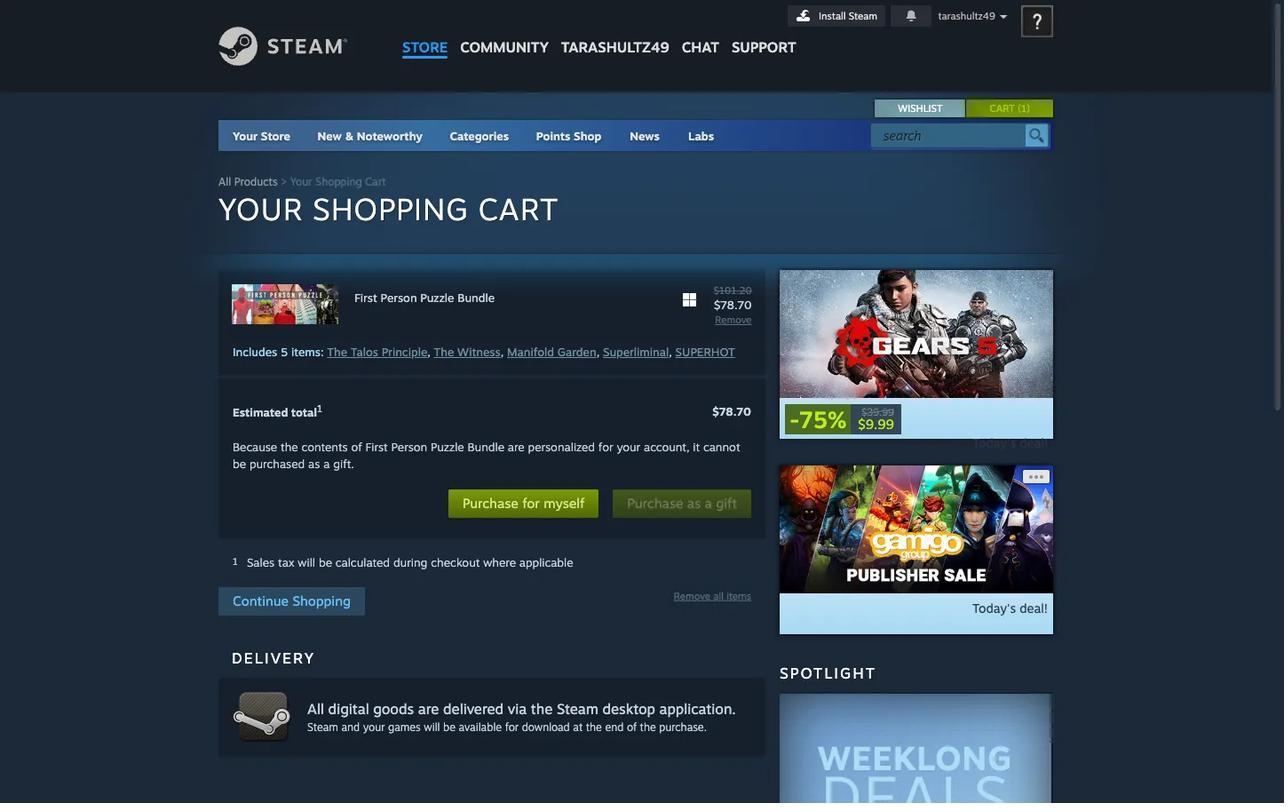 Task type: vqa. For each thing, say whether or not it's contained in the screenshot.
|
no



Task type: describe. For each thing, give the bounding box(es) containing it.
for inside all digital goods are delivered via the steam desktop application. steam and your games will be available for download at the end of the purchase.
[[505, 720, 519, 734]]

support link
[[726, 0, 803, 60]]

will inside all digital goods are delivered via the steam desktop application. steam and your games will be available for download at the end of the purchase.
[[424, 720, 440, 734]]

search text field
[[884, 124, 1022, 147]]

0 vertical spatial first
[[354, 291, 377, 305]]

1 vertical spatial $78.70
[[713, 404, 752, 419]]

$39.99
[[862, 406, 895, 418]]

products
[[234, 175, 278, 188]]

1 today's from the top
[[973, 435, 1017, 450]]

-75%
[[790, 405, 847, 434]]

gift
[[716, 495, 737, 512]]

estimated total 1
[[233, 403, 323, 420]]

witness
[[458, 345, 501, 359]]

new & noteworthy link
[[318, 129, 423, 143]]

wishlist
[[899, 102, 943, 115]]

sales
[[247, 556, 275, 570]]

available
[[459, 720, 502, 734]]

applicable
[[520, 556, 574, 570]]

your store
[[233, 129, 291, 143]]

0 vertical spatial shopping
[[316, 175, 362, 188]]

$101.20
[[714, 284, 752, 297]]

are inside all digital goods are delivered via the steam desktop application. steam and your games will be available for download at the end of the purchase.
[[418, 700, 439, 718]]

75%
[[800, 405, 847, 434]]

your inside all digital goods are delivered via the steam desktop application. steam and your games will be available for download at the end of the purchase.
[[363, 720, 385, 734]]

tax
[[278, 556, 295, 570]]

1 vertical spatial cart
[[365, 175, 386, 188]]

1 deal! from the top
[[1020, 435, 1048, 450]]

(
[[1018, 102, 1022, 115]]

purchase for myself link
[[448, 490, 599, 518]]

all for your shopping cart
[[219, 175, 231, 188]]

the down desktop
[[640, 720, 656, 734]]

it
[[693, 440, 700, 454]]

bundle inside because the contents of first person puzzle bundle are personalized for your account, it cannot be purchased as a gift.
[[468, 440, 505, 454]]

0 vertical spatial puzzle
[[421, 291, 454, 305]]

1 inside the 1 sales tax will be calculated during checkout where applicable
[[233, 556, 238, 568]]

items
[[727, 590, 752, 602]]

2 horizontal spatial steam
[[849, 10, 878, 22]]

remove all items
[[674, 590, 752, 602]]

via
[[508, 700, 527, 718]]

1 vertical spatial your
[[290, 175, 313, 188]]

&
[[345, 129, 354, 143]]

download
[[522, 720, 570, 734]]

the right the at
[[586, 720, 602, 734]]

1 vertical spatial be
[[319, 556, 332, 570]]

1 for (
[[1022, 102, 1027, 115]]

purchase for myself
[[463, 495, 585, 512]]

spotlight
[[780, 664, 877, 682]]

all digital goods are delivered via the steam desktop application. steam and your games will be available for download at the end of the purchase.
[[307, 700, 736, 734]]

estimated
[[233, 405, 288, 420]]

0 vertical spatial cart
[[990, 102, 1015, 115]]

1 for total
[[317, 403, 323, 415]]

points shop
[[536, 129, 602, 143]]

categories
[[450, 129, 509, 143]]

at
[[573, 720, 583, 734]]

items:
[[291, 345, 324, 359]]

store link
[[396, 0, 454, 64]]

2 the from the left
[[434, 345, 454, 359]]

first inside because the contents of first person puzzle bundle are personalized for your account, it cannot be purchased as a gift.
[[366, 440, 388, 454]]

$39.99 $9.99
[[858, 406, 895, 433]]

2 today's deal! from the top
[[973, 601, 1048, 616]]

labs link
[[674, 120, 729, 151]]

2 vertical spatial cart
[[479, 190, 559, 227]]

account,
[[644, 440, 690, 454]]

manifold
[[507, 345, 555, 359]]

2 deal! from the top
[[1020, 601, 1048, 616]]

digital
[[328, 700, 369, 718]]

of inside all digital goods are delivered via the steam desktop application. steam and your games will be available for download at the end of the purchase.
[[627, 720, 637, 734]]

new & noteworthy
[[318, 129, 423, 143]]

manifold garden link
[[507, 345, 597, 359]]

where
[[484, 556, 516, 570]]

garden
[[558, 345, 597, 359]]

continue shopping
[[233, 592, 351, 609]]

store
[[403, 38, 448, 56]]

be for all
[[443, 720, 456, 734]]

0 vertical spatial tarashultz49
[[939, 10, 996, 22]]

superhot
[[676, 345, 736, 359]]

news
[[630, 129, 660, 143]]

1 vertical spatial a
[[705, 495, 713, 512]]

purchased
[[250, 457, 305, 471]]

2 vertical spatial your
[[219, 190, 303, 227]]

chat link
[[676, 0, 726, 60]]

2 today's from the top
[[973, 601, 1017, 616]]

your inside because the contents of first person puzzle bundle are personalized for your account, it cannot be purchased as a gift.
[[617, 440, 641, 454]]

0 horizontal spatial will
[[298, 556, 315, 570]]

support
[[732, 38, 797, 56]]

are inside because the contents of first person puzzle bundle are personalized for your account, it cannot be purchased as a gift.
[[508, 440, 525, 454]]

wishlist link
[[876, 100, 965, 117]]

)
[[1027, 102, 1031, 115]]

superhot link
[[676, 345, 736, 359]]

0 horizontal spatial tarashultz49
[[561, 38, 670, 56]]

1 today's deal! from the top
[[973, 435, 1048, 450]]

as inside because the contents of first person puzzle bundle are personalized for your account, it cannot be purchased as a gift.
[[308, 457, 320, 471]]

goods
[[373, 700, 414, 718]]

store
[[261, 129, 291, 143]]

labs
[[689, 129, 714, 143]]

purchase for purchase for myself
[[463, 495, 519, 512]]

principle
[[382, 345, 428, 359]]

install steam
[[819, 10, 878, 22]]

desktop
[[603, 700, 656, 718]]

points
[[536, 129, 571, 143]]

person inside because the contents of first person puzzle bundle are personalized for your account, it cannot be purchased as a gift.
[[391, 440, 428, 454]]

0 vertical spatial your
[[233, 129, 258, 143]]

and
[[342, 720, 360, 734]]

checkout
[[431, 556, 480, 570]]

includes 5 items: the talos principle , the witness , manifold garden , superliminal , superhot
[[233, 345, 736, 359]]

0 vertical spatial bundle
[[458, 291, 495, 305]]

2 vertical spatial steam
[[307, 720, 338, 734]]

>
[[281, 175, 287, 188]]

includes
[[233, 345, 277, 359]]



Task type: locate. For each thing, give the bounding box(es) containing it.
tarashultz49 link
[[555, 0, 676, 64]]

0 vertical spatial person
[[381, 291, 417, 305]]

chat
[[682, 38, 720, 56]]

shopping
[[316, 175, 362, 188], [313, 190, 469, 227], [293, 592, 351, 609]]

1 vertical spatial puzzle
[[431, 440, 464, 454]]

the up purchased
[[281, 440, 298, 454]]

noteworthy
[[357, 129, 423, 143]]

for left myself
[[523, 495, 540, 512]]

first person puzzle bundle
[[354, 291, 495, 305]]

delivered
[[443, 700, 504, 718]]

0 horizontal spatial be
[[233, 457, 246, 471]]

1 horizontal spatial of
[[627, 720, 637, 734]]

first right "contents"
[[366, 440, 388, 454]]

first up talos
[[354, 291, 377, 305]]

talos
[[351, 345, 378, 359]]

2 horizontal spatial for
[[599, 440, 614, 454]]

purchase down because the contents of first person puzzle bundle are personalized for your account, it cannot be purchased as a gift.
[[463, 495, 519, 512]]

continue shopping link
[[219, 587, 365, 615]]

your left store
[[233, 129, 258, 143]]

your down products
[[219, 190, 303, 227]]

0 horizontal spatial remove
[[674, 590, 711, 602]]

1 horizontal spatial tarashultz49
[[939, 10, 996, 22]]

$78.70 inside $101.20 $78.70 remove
[[714, 298, 752, 312]]

1 horizontal spatial purchase
[[628, 495, 684, 512]]

1 vertical spatial will
[[424, 720, 440, 734]]

0 horizontal spatial cart
[[365, 175, 386, 188]]

0 horizontal spatial a
[[324, 457, 330, 471]]

1 vertical spatial tarashultz49
[[561, 38, 670, 56]]

1 horizontal spatial be
[[319, 556, 332, 570]]

1 vertical spatial of
[[627, 720, 637, 734]]

delivery
[[232, 648, 316, 667]]

$9.99
[[858, 416, 895, 433]]

application.
[[660, 700, 736, 718]]

$78.70
[[714, 298, 752, 312], [713, 404, 752, 419]]

1 vertical spatial bundle
[[468, 440, 505, 454]]

cart down new & noteworthy link
[[365, 175, 386, 188]]

bundle up witness
[[458, 291, 495, 305]]

your right the and
[[363, 720, 385, 734]]

will right games
[[424, 720, 440, 734]]

remove left all at the right bottom of page
[[674, 590, 711, 602]]

the inside because the contents of first person puzzle bundle are personalized for your account, it cannot be purchased as a gift.
[[281, 440, 298, 454]]

all left products
[[219, 175, 231, 188]]

puzzle inside because the contents of first person puzzle bundle are personalized for your account, it cannot be purchased as a gift.
[[431, 440, 464, 454]]

shopping down the tax
[[293, 592, 351, 609]]

points shop link
[[522, 120, 616, 151]]

today's
[[973, 435, 1017, 450], [973, 601, 1017, 616]]

$78.70 up cannot
[[713, 404, 752, 419]]

1 horizontal spatial all
[[307, 700, 324, 718]]

as left gift
[[688, 495, 701, 512]]

1 horizontal spatial your
[[617, 440, 641, 454]]

1 vertical spatial all
[[307, 700, 324, 718]]

shopping inside 'link'
[[293, 592, 351, 609]]

0 horizontal spatial purchase
[[463, 495, 519, 512]]

remove link
[[716, 314, 752, 326]]

1 horizontal spatial a
[[705, 495, 713, 512]]

puzzle
[[421, 291, 454, 305], [431, 440, 464, 454]]

personalized
[[528, 440, 595, 454]]

$78.70 down $101.20
[[714, 298, 752, 312]]

the
[[281, 440, 298, 454], [531, 700, 553, 718], [586, 720, 602, 734], [640, 720, 656, 734]]

1 , from the left
[[428, 345, 431, 359]]

1 horizontal spatial steam
[[557, 700, 599, 718]]

3 , from the left
[[597, 345, 600, 359]]

steam right install
[[849, 10, 878, 22]]

total
[[291, 405, 317, 420]]

1 up "contents"
[[317, 403, 323, 415]]

0 vertical spatial today's
[[973, 435, 1017, 450]]

superliminal link
[[603, 345, 669, 359]]

be down delivered
[[443, 720, 456, 734]]

of right end at left
[[627, 720, 637, 734]]

purchase as a gift
[[628, 495, 737, 512]]

0 horizontal spatial for
[[505, 720, 519, 734]]

2 vertical spatial for
[[505, 720, 519, 734]]

1 vertical spatial shopping
[[313, 190, 469, 227]]

the left witness
[[434, 345, 454, 359]]

1 horizontal spatial for
[[523, 495, 540, 512]]

cannot
[[704, 440, 741, 454]]

0 horizontal spatial of
[[351, 440, 362, 454]]

2 horizontal spatial cart
[[990, 102, 1015, 115]]

purchase for purchase as a gift
[[628, 495, 684, 512]]

community
[[460, 38, 549, 56]]

the up the download
[[531, 700, 553, 718]]

, left superhot
[[669, 345, 672, 359]]

0 horizontal spatial steam
[[307, 720, 338, 734]]

all inside all products >         your shopping cart your shopping cart
[[219, 175, 231, 188]]

0 vertical spatial $78.70
[[714, 298, 752, 312]]

shopping down new
[[316, 175, 362, 188]]

1 vertical spatial person
[[391, 440, 428, 454]]

2 , from the left
[[501, 345, 504, 359]]

0 vertical spatial are
[[508, 440, 525, 454]]

0 vertical spatial a
[[324, 457, 330, 471]]

the left talos
[[327, 345, 348, 359]]

shop
[[574, 129, 602, 143]]

continue
[[233, 592, 289, 609]]

steam
[[849, 10, 878, 22], [557, 700, 599, 718], [307, 720, 338, 734]]

a inside because the contents of first person puzzle bundle are personalized for your account, it cannot be purchased as a gift.
[[324, 457, 330, 471]]

1 vertical spatial for
[[523, 495, 540, 512]]

steam left the and
[[307, 720, 338, 734]]

1 vertical spatial today's deal!
[[973, 601, 1048, 616]]

contents
[[302, 440, 348, 454]]

1 left sales on the left of the page
[[233, 556, 238, 568]]

be inside because the contents of first person puzzle bundle are personalized for your account, it cannot be purchased as a gift.
[[233, 457, 246, 471]]

1 vertical spatial are
[[418, 700, 439, 718]]

cart
[[990, 102, 1015, 115], [365, 175, 386, 188], [479, 190, 559, 227]]

1 vertical spatial your
[[363, 720, 385, 734]]

person up principle
[[381, 291, 417, 305]]

0 vertical spatial be
[[233, 457, 246, 471]]

-
[[790, 405, 800, 434]]

because the contents of first person puzzle bundle are personalized for your account, it cannot be purchased as a gift.
[[233, 440, 741, 471]]

,
[[428, 345, 431, 359], [501, 345, 504, 359], [597, 345, 600, 359], [669, 345, 672, 359]]

purchase down the account,
[[628, 495, 684, 512]]

steam up the at
[[557, 700, 599, 718]]

the witness link
[[434, 345, 501, 359]]

because
[[233, 440, 277, 454]]

install
[[819, 10, 846, 22]]

2 purchase from the left
[[628, 495, 684, 512]]

all for steam and your games will be available for download at the end of the purchase.
[[307, 700, 324, 718]]

during
[[394, 556, 428, 570]]

are up games
[[418, 700, 439, 718]]

categories link
[[450, 129, 509, 143]]

for inside because the contents of first person puzzle bundle are personalized for your account, it cannot be purchased as a gift.
[[599, 440, 614, 454]]

, left the witness link
[[428, 345, 431, 359]]

all products >         your shopping cart your shopping cart
[[219, 175, 559, 227]]

remove
[[716, 314, 752, 326], [674, 590, 711, 602]]

0 vertical spatial steam
[[849, 10, 878, 22]]

0 horizontal spatial your
[[363, 720, 385, 734]]

1 horizontal spatial cart
[[479, 190, 559, 227]]

of inside because the contents of first person puzzle bundle are personalized for your account, it cannot be purchased as a gift.
[[351, 440, 362, 454]]

0 vertical spatial remove
[[716, 314, 752, 326]]

cart left (
[[990, 102, 1015, 115]]

person right "contents"
[[391, 440, 428, 454]]

1 vertical spatial first
[[366, 440, 388, 454]]

for down via
[[505, 720, 519, 734]]

your right >
[[290, 175, 313, 188]]

calculated
[[336, 556, 390, 570]]

1 vertical spatial remove
[[674, 590, 711, 602]]

0 horizontal spatial the
[[327, 345, 348, 359]]

0 vertical spatial today's deal!
[[973, 435, 1048, 450]]

1
[[1022, 102, 1027, 115], [317, 403, 323, 415], [233, 556, 238, 568]]

0 horizontal spatial all
[[219, 175, 231, 188]]

are
[[508, 440, 525, 454], [418, 700, 439, 718]]

news link
[[616, 120, 674, 151]]

1 sales tax will be calculated during checkout where applicable
[[233, 556, 574, 570]]

all left digital
[[307, 700, 324, 718]]

purchase.
[[660, 720, 707, 734]]

be for because
[[233, 457, 246, 471]]

your left the account,
[[617, 440, 641, 454]]

shopping down noteworthy
[[313, 190, 469, 227]]

1 the from the left
[[327, 345, 348, 359]]

purchase
[[463, 495, 519, 512], [628, 495, 684, 512]]

0 vertical spatial of
[[351, 440, 362, 454]]

be left calculated
[[319, 556, 332, 570]]

of up gift.
[[351, 440, 362, 454]]

0 vertical spatial deal!
[[1020, 435, 1048, 450]]

0 vertical spatial as
[[308, 457, 320, 471]]

your store link
[[233, 129, 291, 143]]

0 vertical spatial for
[[599, 440, 614, 454]]

remove inside $101.20 $78.70 remove
[[716, 314, 752, 326]]

2 vertical spatial be
[[443, 720, 456, 734]]

today's deal!
[[973, 435, 1048, 450], [973, 601, 1048, 616]]

1 vertical spatial deal!
[[1020, 601, 1048, 616]]

0 horizontal spatial as
[[308, 457, 320, 471]]

are left personalized
[[508, 440, 525, 454]]

person
[[381, 291, 417, 305], [391, 440, 428, 454]]

1 vertical spatial today's
[[973, 601, 1017, 616]]

2 vertical spatial 1
[[233, 556, 238, 568]]

be
[[233, 457, 246, 471], [319, 556, 332, 570], [443, 720, 456, 734]]

4 , from the left
[[669, 345, 672, 359]]

as
[[308, 457, 320, 471], [688, 495, 701, 512]]

1 vertical spatial as
[[688, 495, 701, 512]]

2 horizontal spatial be
[[443, 720, 456, 734]]

2 vertical spatial shopping
[[293, 592, 351, 609]]

bundle up "purchase for myself"
[[468, 440, 505, 454]]

end
[[605, 720, 624, 734]]

0 horizontal spatial are
[[418, 700, 439, 718]]

5
[[281, 345, 288, 359]]

cart down points
[[479, 190, 559, 227]]

1 vertical spatial 1
[[317, 403, 323, 415]]

your
[[233, 129, 258, 143], [290, 175, 313, 188], [219, 190, 303, 227]]

1 horizontal spatial 1
[[317, 403, 323, 415]]

all products link
[[219, 175, 278, 188]]

a left gift
[[705, 495, 713, 512]]

for
[[599, 440, 614, 454], [523, 495, 540, 512], [505, 720, 519, 734]]

1 horizontal spatial are
[[508, 440, 525, 454]]

0 vertical spatial your
[[617, 440, 641, 454]]

first person puzzle bundle link
[[354, 291, 495, 305]]

0 vertical spatial all
[[219, 175, 231, 188]]

0 vertical spatial will
[[298, 556, 315, 570]]

community link
[[454, 0, 555, 64]]

1 horizontal spatial will
[[424, 720, 440, 734]]

1 horizontal spatial remove
[[716, 314, 752, 326]]

0 horizontal spatial 1
[[233, 556, 238, 568]]

all inside all digital goods are delivered via the steam desktop application. steam and your games will be available for download at the end of the purchase.
[[307, 700, 324, 718]]

a down "contents"
[[324, 457, 330, 471]]

$101.20 $78.70 remove
[[714, 284, 752, 326]]

, left superliminal "link"
[[597, 345, 600, 359]]

for right personalized
[[599, 440, 614, 454]]

1 horizontal spatial the
[[434, 345, 454, 359]]

be down because
[[233, 457, 246, 471]]

all
[[714, 590, 724, 602]]

1 purchase from the left
[[463, 495, 519, 512]]

games
[[388, 720, 421, 734]]

will right the tax
[[298, 556, 315, 570]]

1 vertical spatial steam
[[557, 700, 599, 718]]

install steam link
[[788, 5, 886, 27]]

as down "contents"
[[308, 457, 320, 471]]

, left manifold
[[501, 345, 504, 359]]

remove down $101.20
[[716, 314, 752, 326]]

1 horizontal spatial as
[[688, 495, 701, 512]]

2 horizontal spatial 1
[[1022, 102, 1027, 115]]

be inside all digital goods are delivered via the steam desktop application. steam and your games will be available for download at the end of the purchase.
[[443, 720, 456, 734]]

1 inside estimated total 1
[[317, 403, 323, 415]]

1 up the search text field
[[1022, 102, 1027, 115]]

gift.
[[333, 457, 354, 471]]

cart         ( 1 )
[[990, 102, 1031, 115]]

myself
[[544, 495, 585, 512]]

0 vertical spatial 1
[[1022, 102, 1027, 115]]



